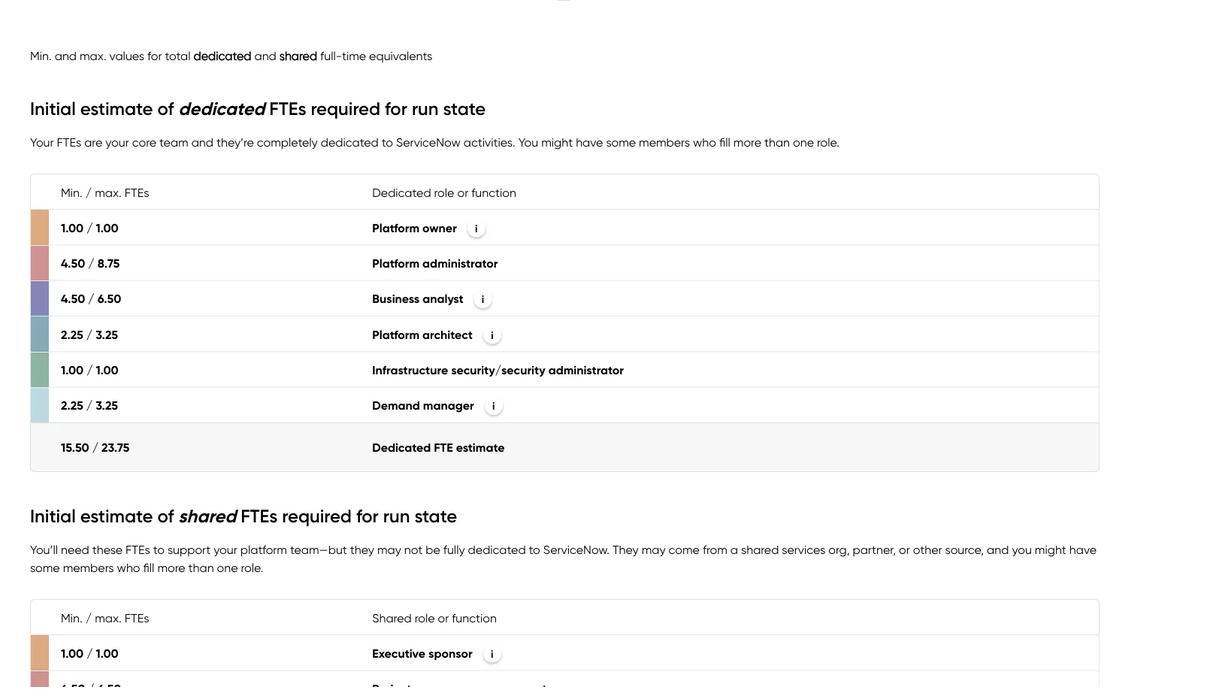 Task type: vqa. For each thing, say whether or not it's contained in the screenshot.
their
no



Task type: describe. For each thing, give the bounding box(es) containing it.
tools and calculators link
[[268, 55, 387, 85]]

6.50
[[98, 291, 121, 306]]

4.50 / 8.75
[[61, 256, 120, 271]]

your inside the use the platform team estimator to find out how many people you need to build your team and get
[[1105, 354, 1129, 369]]

15.50 / 23.75
[[61, 440, 130, 455]]

shared role or function
[[372, 611, 497, 625]]

a inside the your servicenow® platform team establishes, maintains, and extends servicenow as a strategic bus
[[1131, 282, 1139, 297]]

many
[[931, 354, 961, 369]]

max. for dedicated
[[95, 185, 122, 200]]

you'll
[[30, 542, 58, 557]]

dedicated up the 'they're'
[[178, 97, 265, 120]]

4.50 / 6.50
[[61, 291, 121, 306]]

fte
[[434, 440, 453, 455]]

platform for platform owner
[[372, 220, 420, 235]]

role for dedicated
[[434, 185, 455, 200]]

ftes inside you'll need these ftes to support your platform team—but they may not be fully dedicated to servicenow. they may come from a shared services org, partner, or other source, and you might have some members who fill more than one role.
[[126, 542, 150, 557]]

the
[[687, 354, 705, 369]]

servicenow®
[[690, 282, 765, 297]]

1.00 down the "4.50 / 6.50"
[[61, 363, 84, 378]]

8.75
[[98, 256, 120, 271]]

leading practices
[[132, 62, 231, 77]]

get started
[[30, 62, 95, 77]]

cookie for cookie policy
[[484, 673, 513, 683]]

of for shared
[[158, 505, 174, 527]]

i for platform owner
[[475, 222, 478, 235]]

1 horizontal spatial who
[[693, 135, 717, 149]]

org,
[[829, 542, 850, 557]]

executive
[[372, 646, 426, 661]]

0 horizontal spatial your
[[105, 135, 129, 149]]

use
[[664, 354, 684, 369]]

they
[[613, 542, 639, 557]]

you
[[519, 135, 539, 149]]

reserved.
[[906, 673, 943, 683]]

0 vertical spatial for
[[147, 48, 162, 63]]

your ftes are your core team and they're completely dedicated to servicenow activities. you might have some members who fill more than one role.
[[30, 135, 840, 149]]

out
[[883, 354, 902, 369]]

1 horizontal spatial fill
[[720, 135, 731, 149]]

1 horizontal spatial administrator
[[549, 363, 624, 378]]

i for demand manager
[[493, 400, 495, 413]]

us
[[112, 538, 126, 553]]

0 vertical spatial max.
[[80, 48, 106, 63]]

members inside you'll need these ftes to support your platform team—but they may not be fully dedicated to servicenow. they may come from a shared services org, partner, or other source, and you might have some members who fill more than one role.
[[63, 560, 114, 575]]

© 2022 servicenow. all rights reserved.
[[786, 673, 943, 683]]

your for your servicenow® platform team establishes, maintains, and extends servicenow as a strategic bus
[[664, 282, 687, 297]]

2.25 / 3.25 for platform architect
[[61, 327, 118, 342]]

0 horizontal spatial servicenow
[[396, 135, 461, 149]]

4.50 for 4.50 / 6.50
[[61, 291, 85, 306]]

servicenow platform team estimator
[[664, 165, 1110, 256]]

fully
[[444, 542, 465, 557]]

and left the 'they're'
[[192, 135, 214, 149]]

ftes inside initial estimate of dedicated ftes required for run state
[[269, 97, 306, 119]]

min. for dedicated
[[61, 185, 83, 200]]

2.25 for platform
[[61, 327, 83, 342]]

events and webinars link
[[424, 55, 540, 85]]

use the platform team estimator to find out how many people you need to build your team and get 
[[664, 354, 1211, 387]]

1 horizontal spatial than
[[765, 135, 790, 149]]

come
[[669, 542, 700, 557]]

and inside tools and calculators link
[[299, 62, 321, 77]]

your for your ftes are your core team and they're completely dedicated to servicenow activities. you might have some members who fill more than one role.
[[30, 135, 54, 149]]

for for shared
[[356, 505, 379, 527]]

servicenow image
[[30, 639, 114, 652]]

people
[[964, 354, 1004, 369]]

role. inside you'll need these ftes to support your platform team—but they may not be fully dedicated to servicenow. they may come from a shared services org, partner, or other source, and you might have some members who fill more than one role.
[[241, 560, 264, 575]]

they
[[350, 542, 374, 557]]

initial for dedicated
[[30, 97, 76, 119]]

strategic
[[1142, 282, 1190, 297]]

estimate for shared
[[80, 505, 153, 527]]

completely
[[257, 135, 318, 149]]

team inside the your servicenow® platform team establishes, maintains, and extends servicenow as a strategic bus
[[817, 282, 846, 297]]

manager
[[423, 398, 474, 413]]

min. and max. values for total dedicated and shared full-time equivalents
[[30, 48, 433, 63]]

platform architect
[[372, 327, 473, 342]]

services
[[782, 542, 826, 557]]

from
[[703, 542, 728, 557]]

2022
[[795, 673, 815, 683]]

total
[[165, 48, 191, 63]]

i for business analyst
[[482, 293, 485, 306]]

privacy
[[220, 673, 250, 683]]

tools
[[268, 62, 296, 77]]

policy
[[516, 673, 540, 683]]

3.25 for platform
[[96, 327, 118, 342]]

shared
[[372, 611, 412, 625]]

a inside you'll need these ftes to support your platform team—but they may not be fully dedicated to servicenow. they may come from a shared services org, partner, or other source, and you might have some members who fill more than one role.
[[731, 542, 739, 557]]

choices
[[414, 673, 446, 683]]

0 horizontal spatial team
[[159, 135, 189, 149]]

statement
[[252, 673, 294, 683]]

your servicenow® platform team establishes, maintains, and extends servicenow as a strategic bus
[[664, 282, 1211, 333]]

i for executive sponsor
[[491, 648, 494, 660]]

need inside the use the platform team estimator to find out how many people you need to build your team and get
[[1030, 354, 1058, 369]]

4.50 for 4.50 / 8.75
[[61, 256, 85, 271]]

business analyst
[[372, 291, 464, 306]]

and inside you'll need these ftes to support your platform team—but they may not be fully dedicated to servicenow. they may come from a shared services org, partner, or other source, and you might have some members who fill more than one role.
[[988, 542, 1010, 557]]

cookie preferences
[[576, 673, 656, 683]]

preferences
[[608, 673, 656, 683]]

you inside the use the platform team estimator to find out how many people you need to build your team and get
[[1007, 354, 1027, 369]]

not
[[404, 542, 423, 557]]

dedicated for dedicated fte estimate
[[372, 440, 431, 455]]

might inside you'll need these ftes to support your platform team—but they may not be fully dedicated to servicenow. they may come from a shared services org, partner, or other source, and you might have some members who fill more than one role.
[[1035, 542, 1067, 557]]

linkedin image
[[37, 573, 54, 591]]

platform inside you'll need these ftes to support your platform team—but they may not be fully dedicated to servicenow. they may come from a shared services org, partner, or other source, and you might have some members who fill more than one role.
[[240, 542, 287, 557]]

establishes,
[[849, 282, 913, 297]]

conditions
[[75, 673, 118, 683]]

activities.
[[464, 135, 516, 149]]

executive sponsor
[[372, 646, 473, 661]]

min. for shared
[[61, 611, 83, 625]]

fill inside you'll need these ftes to support your platform team—but they may not be fully dedicated to servicenow. they may come from a shared services org, partner, or other source, and you might have some members who fill more than one role.
[[143, 560, 154, 575]]

than inside you'll need these ftes to support your platform team—but they may not be fully dedicated to servicenow. they may come from a shared services org, partner, or other source, and you might have some members who fill more than one role.
[[188, 560, 214, 575]]

sitemap
[[694, 673, 729, 683]]

extends
[[1000, 282, 1044, 297]]

need inside you'll need these ftes to support your platform team—but they may not be fully dedicated to servicenow. they may come from a shared services org, partner, or other source, and you might have some members who fill more than one role.
[[61, 542, 89, 557]]

time
[[342, 48, 366, 63]]

0 horizontal spatial shared
[[178, 505, 236, 527]]

demand
[[372, 398, 420, 413]]

privacy statement
[[220, 673, 294, 683]]

or for shared
[[438, 611, 449, 625]]

3.25 for demand
[[96, 398, 118, 413]]

for for dedicated
[[385, 97, 408, 119]]

1 vertical spatial estimate
[[456, 440, 505, 455]]

1 horizontal spatial shared
[[280, 48, 317, 63]]

servicenow inside servicenow platform team estimator
[[664, 165, 860, 209]]

23.75
[[102, 440, 130, 455]]

cookie policy
[[484, 673, 540, 683]]

connect
[[30, 538, 80, 553]]

webinars
[[488, 62, 540, 77]]

you inside you'll need these ftes to support your platform team—but they may not be fully dedicated to servicenow. they may come from a shared services org, partner, or other source, and you might have some members who fill more than one role.
[[1013, 542, 1032, 557]]

source,
[[946, 542, 985, 557]]

get
[[1189, 354, 1208, 369]]

infrastructure
[[372, 363, 448, 378]]

1.00 up "8.75"
[[96, 220, 119, 235]]

ftes inside initial estimate of shared ftes required for run state
[[241, 505, 278, 527]]

tools and calculators
[[268, 62, 387, 77]]

estimator inside servicenow platform team estimator
[[664, 212, 822, 256]]

0 vertical spatial some
[[606, 135, 636, 149]]

platform inside the your servicenow® platform team establishes, maintains, and extends servicenow as a strategic bus
[[768, 282, 814, 297]]

other
[[914, 542, 943, 557]]

practices
[[180, 62, 231, 77]]

1 may from the left
[[377, 542, 401, 557]]

architect
[[423, 327, 473, 342]]

initial estimate of shared ftes required for run state
[[30, 505, 457, 527]]

full-
[[320, 48, 342, 63]]

some inside you'll need these ftes to support your platform team—but they may not be fully dedicated to servicenow. they may come from a shared services org, partner, or other source, and you might have some members who fill more than one role.
[[30, 560, 60, 575]]

1 horizontal spatial members
[[639, 135, 690, 149]]

2 1.00 / 1.00 from the top
[[61, 363, 119, 378]]

find
[[860, 354, 880, 369]]

business
[[372, 291, 420, 306]]

cookie for cookie preferences
[[576, 673, 606, 683]]

0 vertical spatial role.
[[817, 135, 840, 149]]

0 vertical spatial one
[[793, 135, 814, 149]]



Task type: locate. For each thing, give the bounding box(es) containing it.
1 horizontal spatial your
[[214, 542, 237, 557]]

owner
[[423, 220, 457, 235]]

initial inside initial estimate of dedicated ftes required for run state
[[30, 97, 76, 119]]

for inside initial estimate of shared ftes required for run state
[[356, 505, 379, 527]]

4.50
[[61, 256, 85, 271], [61, 291, 85, 306]]

1 vertical spatial min. / max. ftes
[[61, 611, 149, 625]]

dedicated left fte
[[372, 440, 431, 455]]

initial down the get started link
[[30, 97, 76, 119]]

initial estimate of dedicated ftes required for run state
[[30, 97, 486, 120]]

servicenow
[[396, 135, 461, 149], [664, 165, 860, 209], [1047, 282, 1112, 297]]

1 cookie from the left
[[484, 673, 513, 683]]

platform owner
[[372, 220, 457, 235]]

of down leading
[[158, 97, 174, 119]]

started
[[54, 62, 95, 77]]

1 vertical spatial team
[[817, 282, 846, 297]]

1 vertical spatial role
[[415, 611, 435, 625]]

i up infrastructure security/security administrator
[[491, 329, 494, 341]]

0 vertical spatial initial
[[30, 97, 76, 119]]

i for platform architect
[[491, 329, 494, 341]]

0 vertical spatial need
[[1030, 354, 1058, 369]]

or inside you'll need these ftes to support your platform team—but they may not be fully dedicated to servicenow. they may come from a shared services org, partner, or other source, and you might have some members who fill more than one role.
[[899, 542, 911, 557]]

estimator inside the use the platform team estimator to find out how many people you need to build your team and get
[[791, 354, 842, 369]]

1 vertical spatial more
[[157, 560, 185, 575]]

1 4.50 from the top
[[61, 256, 85, 271]]

2 min. / max. ftes from the top
[[61, 611, 149, 625]]

3.25 up 23.75
[[96, 398, 118, 413]]

a right from
[[731, 542, 739, 557]]

i down infrastructure security/security administrator
[[493, 400, 495, 413]]

platform down initial estimate of shared ftes required for run state
[[240, 542, 287, 557]]

servicenow inside the your servicenow® platform team establishes, maintains, and extends servicenow as a strategic bus
[[1047, 282, 1112, 297]]

1 vertical spatial team
[[757, 354, 788, 369]]

of
[[158, 97, 174, 119], [158, 505, 174, 527]]

1 2.25 / 3.25 from the top
[[61, 327, 118, 342]]

estimate inside initial estimate of dedicated ftes required for run state
[[80, 97, 153, 119]]

0 vertical spatial run
[[412, 97, 439, 119]]

1.00 up terms and conditions
[[61, 646, 84, 661]]

youtube image
[[162, 573, 179, 591]]

0 horizontal spatial administrator
[[423, 256, 498, 271]]

run up the your ftes are your core team and they're completely dedicated to servicenow activities. you might have some members who fill more than one role.
[[412, 97, 439, 119]]

0 vertical spatial required
[[311, 97, 381, 119]]

for up 'they'
[[356, 505, 379, 527]]

shared inside you'll need these ftes to support your platform team—but they may not be fully dedicated to servicenow. they may come from a shared services org, partner, or other source, and you might have some members who fill more than one role.
[[742, 542, 779, 557]]

gdpr
[[157, 673, 181, 683]]

servicenow. left all
[[817, 673, 867, 683]]

2 vertical spatial estimate
[[80, 505, 153, 527]]

platform for platform administrator
[[372, 256, 420, 271]]

0 vertical spatial administrator
[[423, 256, 498, 271]]

platform for platform architect
[[372, 327, 420, 342]]

how
[[905, 354, 928, 369]]

more
[[734, 135, 762, 149], [157, 560, 185, 575]]

role up the owner
[[434, 185, 455, 200]]

a right as
[[1131, 282, 1139, 297]]

team—but
[[290, 542, 347, 557]]

your left servicenow®
[[664, 282, 687, 297]]

partner,
[[853, 542, 896, 557]]

15.50
[[61, 440, 89, 455]]

shared left the "full-"
[[280, 48, 317, 63]]

be
[[426, 542, 441, 557]]

1 initial from the top
[[30, 97, 76, 119]]

2 4.50 from the top
[[61, 291, 85, 306]]

0 vertical spatial than
[[765, 135, 790, 149]]

run for dedicated
[[412, 97, 439, 119]]

0 vertical spatial role
[[434, 185, 455, 200]]

0 vertical spatial or
[[458, 185, 469, 200]]

demand manager
[[372, 398, 474, 413]]

leading practices link
[[132, 55, 231, 85]]

0 vertical spatial of
[[158, 97, 174, 119]]

of inside initial estimate of shared ftes required for run state
[[158, 505, 174, 527]]

who
[[693, 135, 717, 149], [117, 560, 140, 575]]

cookie
[[484, 673, 513, 683], [576, 673, 606, 683]]

one inside you'll need these ftes to support your platform team—but they may not be fully dedicated to servicenow. they may come from a shared services org, partner, or other source, and you might have some members who fill more than one role.
[[217, 560, 238, 575]]

1.00 / 1.00 for dedicated
[[61, 220, 119, 235]]

0 horizontal spatial cookie
[[484, 673, 513, 683]]

values
[[109, 48, 144, 63]]

dedicated for dedicated role or function
[[372, 185, 431, 200]]

1 vertical spatial have
[[1070, 542, 1097, 557]]

and left get
[[1164, 354, 1186, 369]]

1 vertical spatial run
[[383, 505, 410, 527]]

and right tools at the left top of the page
[[299, 62, 321, 77]]

for left total
[[147, 48, 162, 63]]

max. down twitter icon
[[95, 611, 122, 625]]

1.00 down 6.50
[[96, 363, 119, 378]]

3.25
[[96, 327, 118, 342], [96, 398, 118, 413]]

0 horizontal spatial fill
[[143, 560, 154, 575]]

1 horizontal spatial have
[[1070, 542, 1097, 557]]

might
[[542, 135, 573, 149], [1035, 542, 1067, 557]]

0 vertical spatial shared
[[280, 48, 317, 63]]

0 vertical spatial have
[[576, 135, 603, 149]]

i right analyst
[[482, 293, 485, 306]]

4.50 left 6.50
[[61, 291, 85, 306]]

have
[[576, 135, 603, 149], [1070, 542, 1097, 557]]

1 vertical spatial servicenow
[[664, 165, 860, 209]]

your right are on the left top
[[105, 135, 129, 149]]

equivalents
[[369, 48, 433, 63]]

0 horizontal spatial for
[[147, 48, 162, 63]]

min. / max. ftes
[[61, 185, 149, 200], [61, 611, 149, 625]]

2 vertical spatial team
[[1132, 354, 1161, 369]]

and inside events and webinars "link"
[[463, 62, 485, 77]]

events
[[424, 62, 460, 77]]

2 horizontal spatial for
[[385, 97, 408, 119]]

twitter image
[[99, 573, 116, 591]]

required for dedicated
[[311, 97, 381, 119]]

and up initial estimate of dedicated ftes required for run state
[[255, 48, 277, 63]]

your inside you'll need these ftes to support your platform team—but they may not be fully dedicated to servicenow. they may come from a shared services org, partner, or other source, and you might have some members who fill more than one role.
[[214, 542, 237, 557]]

terms and conditions link
[[30, 673, 118, 683]]

1 vertical spatial role.
[[241, 560, 264, 575]]

required for shared
[[282, 505, 352, 527]]

dedicated inside you'll need these ftes to support your platform team—but they may not be fully dedicated to servicenow. they may come from a shared services org, partner, or other source, and you might have some members who fill more than one role.
[[468, 542, 526, 557]]

0 vertical spatial 2.25
[[61, 327, 83, 342]]

run up not
[[383, 505, 410, 527]]

leading
[[132, 62, 177, 77]]

2 horizontal spatial your
[[1105, 354, 1129, 369]]

min. / max. ftes down twitter icon
[[61, 611, 149, 625]]

1 vertical spatial state
[[415, 505, 457, 527]]

i right the owner
[[475, 222, 478, 235]]

platform right servicenow®
[[768, 282, 814, 297]]

for
[[147, 48, 162, 63], [385, 97, 408, 119], [356, 505, 379, 527]]

required inside initial estimate of shared ftes required for run state
[[282, 505, 352, 527]]

estimator left find
[[791, 354, 842, 369]]

2 3.25 from the top
[[96, 398, 118, 413]]

2 initial from the top
[[30, 505, 76, 527]]

required up team—but
[[282, 505, 352, 527]]

1.00 / 1.00 up 4.50 / 8.75
[[61, 220, 119, 235]]

2 2.25 from the top
[[61, 398, 83, 413]]

2 vertical spatial min.
[[61, 611, 83, 625]]

and right source,
[[988, 542, 1010, 557]]

need right you'll
[[61, 542, 89, 557]]

cookie left policy
[[484, 673, 513, 683]]

to
[[382, 135, 393, 149], [845, 354, 857, 369], [1061, 354, 1072, 369], [153, 542, 165, 557], [529, 542, 541, 557]]

0 vertical spatial your
[[105, 135, 129, 149]]

connect with us
[[30, 538, 126, 553]]

3 1.00 / 1.00 from the top
[[61, 646, 119, 661]]

min. left started
[[30, 48, 52, 63]]

0 horizontal spatial than
[[188, 560, 214, 575]]

need left the build
[[1030, 354, 1058, 369]]

dedicated
[[372, 185, 431, 200], [372, 440, 431, 455]]

of inside initial estimate of dedicated ftes required for run state
[[158, 97, 174, 119]]

core
[[132, 135, 156, 149]]

function for shared
[[452, 611, 497, 625]]

min. up servicenow image
[[61, 611, 83, 625]]

estimate up are on the left top
[[80, 97, 153, 119]]

2.25 / 3.25 for demand manager
[[61, 398, 118, 413]]

2 vertical spatial your
[[362, 673, 379, 683]]

platform inside servicenow platform team estimator
[[869, 165, 1011, 209]]

2 may from the left
[[642, 542, 666, 557]]

get
[[30, 62, 51, 77]]

1 min. / max. ftes from the top
[[61, 185, 149, 200]]

or
[[458, 185, 469, 200], [899, 542, 911, 557], [438, 611, 449, 625]]

1.00 up 4.50 / 8.75
[[61, 220, 84, 235]]

for inside initial estimate of dedicated ftes required for run state
[[385, 97, 408, 119]]

1 vertical spatial some
[[30, 560, 60, 575]]

0 horizontal spatial some
[[30, 560, 60, 575]]

2 vertical spatial for
[[356, 505, 379, 527]]

your for your privacy choices
[[362, 673, 379, 683]]

initial inside initial estimate of shared ftes required for run state
[[30, 505, 76, 527]]

servicenow. left they
[[544, 542, 610, 557]]

1 vertical spatial function
[[452, 611, 497, 625]]

rights
[[881, 673, 903, 683]]

role
[[434, 185, 455, 200], [415, 611, 435, 625]]

required down calculators
[[311, 97, 381, 119]]

1 1.00 / 1.00 from the top
[[61, 220, 119, 235]]

you right source,
[[1013, 542, 1032, 557]]

1 vertical spatial members
[[63, 560, 114, 575]]

and inside the your servicenow® platform team establishes, maintains, and extends servicenow as a strategic bus
[[975, 282, 997, 297]]

0 vertical spatial 4.50
[[61, 256, 85, 271]]

for up the your ftes are your core team and they're completely dedicated to servicenow activities. you might have some members who fill more than one role.
[[385, 97, 408, 119]]

0 vertical spatial a
[[1131, 282, 1139, 297]]

0 horizontal spatial might
[[542, 135, 573, 149]]

1 horizontal spatial team
[[1020, 165, 1110, 209]]

dedicated role or function
[[372, 185, 517, 200]]

your
[[30, 135, 54, 149], [664, 282, 687, 297], [362, 673, 379, 683]]

1 horizontal spatial team
[[817, 282, 846, 297]]

your left are on the left top
[[30, 135, 54, 149]]

and inside the use the platform team estimator to find out how many people you need to build your team and get
[[1164, 354, 1186, 369]]

initial
[[30, 97, 76, 119], [30, 505, 76, 527]]

©
[[786, 673, 793, 683]]

1 vertical spatial 1.00 / 1.00
[[61, 363, 119, 378]]

1 horizontal spatial a
[[1131, 282, 1139, 297]]

team inside the use the platform team estimator to find out how many people you need to build your team and get
[[757, 354, 788, 369]]

0 vertical spatial team
[[159, 135, 189, 149]]

2 horizontal spatial servicenow
[[1047, 282, 1112, 297]]

max. for shared
[[95, 611, 122, 625]]

your right the build
[[1105, 354, 1129, 369]]

0 vertical spatial might
[[542, 135, 573, 149]]

estimate right fte
[[456, 440, 505, 455]]

these
[[92, 542, 123, 557]]

privacy
[[382, 673, 412, 683]]

1 horizontal spatial or
[[458, 185, 469, 200]]

with
[[84, 538, 109, 553]]

2 of from the top
[[158, 505, 174, 527]]

your right support
[[214, 542, 237, 557]]

security/security
[[451, 363, 546, 378]]

0 vertical spatial dedicated
[[372, 185, 431, 200]]

1 vertical spatial your
[[1105, 354, 1129, 369]]

0 vertical spatial servicenow
[[396, 135, 461, 149]]

you'll need these ftes to support your platform team—but they may not be fully dedicated to servicenow. they may come from a shared services org, partner, or other source, and you might have some members who fill more than one role.
[[30, 542, 1097, 575]]

1.00 / 1.00 for shared
[[61, 646, 119, 661]]

who inside you'll need these ftes to support your platform team—but they may not be fully dedicated to servicenow. they may come from a shared services org, partner, or other source, and you might have some members who fill more than one role.
[[117, 560, 140, 575]]

0 horizontal spatial need
[[61, 542, 89, 557]]

1.00 / 1.00 up conditions
[[61, 646, 119, 661]]

get started link
[[30, 55, 95, 85]]

0 vertical spatial your
[[30, 135, 54, 149]]

state for dedicated
[[443, 97, 486, 119]]

team left get
[[1132, 354, 1161, 369]]

0 vertical spatial min.
[[30, 48, 52, 63]]

than
[[765, 135, 790, 149], [188, 560, 214, 575]]

1 horizontal spatial role.
[[817, 135, 840, 149]]

state up be
[[415, 505, 457, 527]]

maintains,
[[916, 282, 972, 297]]

administrator
[[423, 256, 498, 271], [549, 363, 624, 378]]

2.25 up '15.50'
[[61, 398, 83, 413]]

1 of from the top
[[158, 97, 174, 119]]

2 cookie from the left
[[576, 673, 606, 683]]

0 horizontal spatial role.
[[241, 560, 264, 575]]

2.25 for demand
[[61, 398, 83, 413]]

0 horizontal spatial or
[[438, 611, 449, 625]]

state inside initial estimate of shared ftes required for run state
[[415, 505, 457, 527]]

run
[[412, 97, 439, 119], [383, 505, 410, 527]]

function up sponsor
[[452, 611, 497, 625]]

initial for shared
[[30, 505, 76, 527]]

1 vertical spatial you
[[1013, 542, 1032, 557]]

estimator
[[664, 212, 822, 256], [791, 354, 842, 369]]

or down activities.
[[458, 185, 469, 200]]

min. / max. ftes for dedicated
[[61, 185, 149, 200]]

function
[[472, 185, 517, 200], [452, 611, 497, 625]]

max.
[[80, 48, 106, 63], [95, 185, 122, 200], [95, 611, 122, 625]]

max. left the values
[[80, 48, 106, 63]]

min. / max. ftes for shared
[[61, 611, 149, 625]]

dedicated up platform owner at the left top of page
[[372, 185, 431, 200]]

2.25 / 3.25 up 15.50 / 23.75
[[61, 398, 118, 413]]

estimate for dedicated
[[80, 97, 153, 119]]

4.50 left "8.75"
[[61, 256, 85, 271]]

2.25 / 3.25 down the "4.50 / 6.50"
[[61, 327, 118, 342]]

run inside initial estimate of shared ftes required for run state
[[383, 505, 410, 527]]

min. up 4.50 / 8.75
[[61, 185, 83, 200]]

0 vertical spatial more
[[734, 135, 762, 149]]

dedicated right completely
[[321, 135, 379, 149]]

2 vertical spatial 1.00 / 1.00
[[61, 646, 119, 661]]

team left 'establishes,' at the top
[[817, 282, 846, 297]]

you right people
[[1007, 354, 1027, 369]]

sponsor
[[429, 646, 473, 661]]

2 vertical spatial your
[[214, 542, 237, 557]]

1 3.25 from the top
[[96, 327, 118, 342]]

1 horizontal spatial your
[[362, 673, 379, 683]]

platform
[[869, 165, 1011, 209], [372, 220, 420, 235], [372, 256, 420, 271], [372, 327, 420, 342], [708, 354, 754, 369]]

2 horizontal spatial or
[[899, 542, 911, 557]]

need
[[1030, 354, 1058, 369], [61, 542, 89, 557]]

estimate inside initial estimate of shared ftes required for run state
[[80, 505, 153, 527]]

1 horizontal spatial one
[[793, 135, 814, 149]]

function for dedicated
[[472, 185, 517, 200]]

may left not
[[377, 542, 401, 557]]

and right events
[[463, 62, 485, 77]]

estimate up us
[[80, 505, 153, 527]]

max. down are on the left top
[[95, 185, 122, 200]]

run inside initial estimate of dedicated ftes required for run state
[[412, 97, 439, 119]]

and right terms
[[56, 673, 73, 683]]

have inside you'll need these ftes to support your platform team—but they may not be fully dedicated to servicenow. they may come from a shared services org, partner, or other source, and you might have some members who fill more than one role.
[[1070, 542, 1097, 557]]

1 horizontal spatial need
[[1030, 354, 1058, 369]]

shared
[[280, 48, 317, 63], [178, 505, 236, 527], [742, 542, 779, 557]]

estimator up servicenow®
[[664, 212, 822, 256]]

2 horizontal spatial shared
[[742, 542, 779, 557]]

1 horizontal spatial more
[[734, 135, 762, 149]]

dedicated right fully
[[468, 542, 526, 557]]

of up support
[[158, 505, 174, 527]]

1 vertical spatial fill
[[143, 560, 154, 575]]

servicenow. inside you'll need these ftes to support your platform team—but they may not be fully dedicated to servicenow. they may come from a shared services org, partner, or other source, and you might have some members who fill more than one role.
[[544, 542, 610, 557]]

0 vertical spatial fill
[[720, 135, 731, 149]]

1 vertical spatial administrator
[[549, 363, 624, 378]]

1 dedicated from the top
[[372, 185, 431, 200]]

1 horizontal spatial cookie
[[576, 673, 606, 683]]

role for shared
[[415, 611, 435, 625]]

1 horizontal spatial run
[[412, 97, 439, 119]]

0 horizontal spatial one
[[217, 560, 238, 575]]

1 vertical spatial servicenow.
[[817, 673, 867, 683]]

shared left services
[[742, 542, 779, 557]]

/
[[86, 185, 92, 200], [87, 220, 93, 235], [88, 256, 95, 271], [88, 291, 95, 306], [86, 327, 93, 342], [87, 363, 93, 378], [86, 398, 93, 413], [92, 440, 99, 455], [86, 611, 92, 625], [87, 646, 93, 661]]

1.00 / 1.00 down the "4.50 / 6.50"
[[61, 363, 119, 378]]

0 vertical spatial who
[[693, 135, 717, 149]]

they're
[[217, 135, 254, 149]]

2 horizontal spatial your
[[664, 282, 687, 297]]

function down activities.
[[472, 185, 517, 200]]

analyst
[[423, 291, 464, 306]]

2.25
[[61, 327, 83, 342], [61, 398, 83, 413]]

1 2.25 from the top
[[61, 327, 83, 342]]

or up sponsor
[[438, 611, 449, 625]]

2 dedicated from the top
[[372, 440, 431, 455]]

0 horizontal spatial more
[[157, 560, 185, 575]]

cookie left preferences
[[576, 673, 606, 683]]

i
[[475, 222, 478, 235], [482, 293, 485, 306], [491, 329, 494, 341], [493, 400, 495, 413], [491, 648, 494, 660]]

terms and conditions
[[30, 673, 118, 683]]

0 horizontal spatial servicenow.
[[544, 542, 610, 557]]

1 vertical spatial of
[[158, 505, 174, 527]]

initial up connect
[[30, 505, 76, 527]]

state inside initial estimate of dedicated ftes required for run state
[[443, 97, 486, 119]]

2.25 down the "4.50 / 6.50"
[[61, 327, 83, 342]]

0 horizontal spatial your
[[30, 135, 54, 149]]

shared up support
[[178, 505, 236, 527]]

required inside initial estimate of dedicated ftes required for run state
[[311, 97, 381, 119]]

your
[[105, 135, 129, 149], [1105, 354, 1129, 369], [214, 542, 237, 557]]

may right they
[[642, 542, 666, 557]]

i up cookie policy
[[491, 648, 494, 660]]

your inside the your servicenow® platform team establishes, maintains, and extends servicenow as a strategic bus
[[664, 282, 687, 297]]

servicenow.
[[544, 542, 610, 557], [817, 673, 867, 683]]

infrastructure security/security administrator
[[372, 363, 624, 378]]

3.25 down 6.50
[[96, 327, 118, 342]]

1 vertical spatial 2.25 / 3.25
[[61, 398, 118, 413]]

team inside servicenow platform team estimator
[[1020, 165, 1110, 209]]

state for shared
[[415, 505, 457, 527]]

0 horizontal spatial have
[[576, 135, 603, 149]]

or left other
[[899, 542, 911, 557]]

2 vertical spatial max.
[[95, 611, 122, 625]]

your left privacy
[[362, 673, 379, 683]]

of for dedicated
[[158, 97, 174, 119]]

and left extends
[[975, 282, 997, 297]]

a
[[1131, 282, 1139, 297], [731, 542, 739, 557]]

more inside you'll need these ftes to support your platform team—but they may not be fully dedicated to servicenow. they may come from a shared services org, partner, or other source, and you might have some members who fill more than one role.
[[157, 560, 185, 575]]

role right "shared"
[[415, 611, 435, 625]]

dedicated fte estimate
[[372, 440, 505, 455]]

0 vertical spatial estimate
[[80, 97, 153, 119]]

2 2.25 / 3.25 from the top
[[61, 398, 118, 413]]

1 vertical spatial who
[[117, 560, 140, 575]]

run for shared
[[383, 505, 410, 527]]

min. / max. ftes down are on the left top
[[61, 185, 149, 200]]

1 horizontal spatial platform
[[768, 282, 814, 297]]

and right 'get'
[[55, 48, 77, 63]]

0 vertical spatial state
[[443, 97, 486, 119]]

platform inside the use the platform team estimator to find out how many people you need to build your team and get
[[708, 354, 754, 369]]

1.00 up conditions
[[96, 646, 119, 661]]

events and webinars
[[424, 62, 540, 77]]

state down events and webinars "link"
[[443, 97, 486, 119]]

dedicated right total
[[194, 48, 252, 63]]

team right core
[[159, 135, 189, 149]]

or for dedicated
[[458, 185, 469, 200]]

team inside the use the platform team estimator to find out how many people you need to build your team and get
[[1132, 354, 1161, 369]]

1 horizontal spatial servicenow
[[664, 165, 860, 209]]

1 vertical spatial min.
[[61, 185, 83, 200]]



